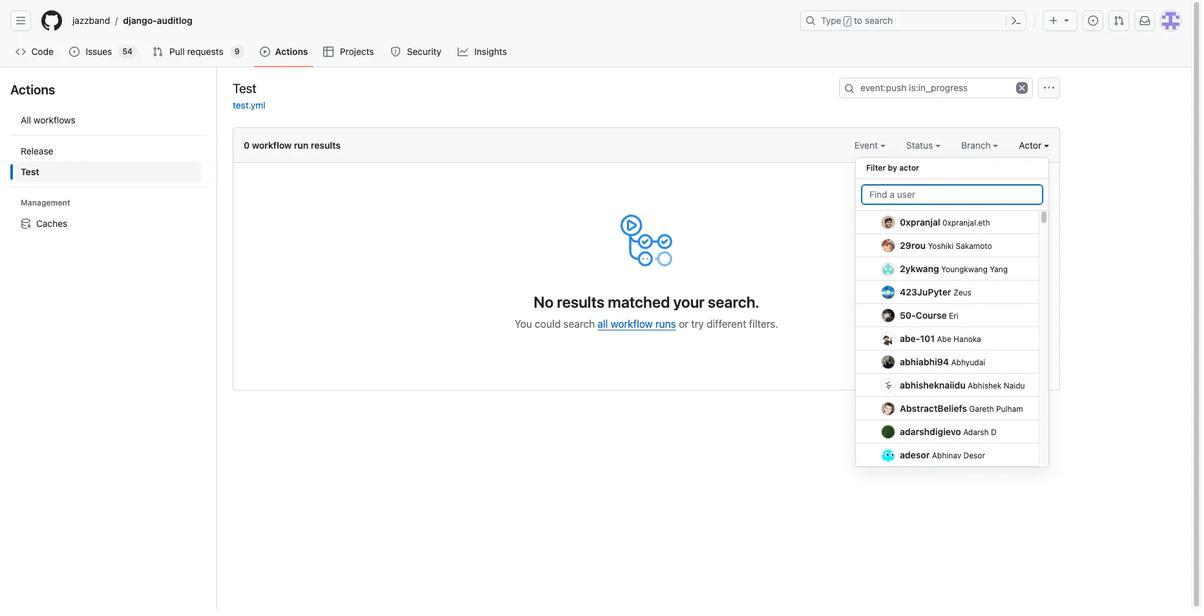 Task type: locate. For each thing, give the bounding box(es) containing it.
actions
[[275, 46, 308, 57], [10, 82, 55, 97]]

/ inside jazzband / django-auditlog
[[115, 15, 118, 26]]

0 vertical spatial actions
[[275, 46, 308, 57]]

/ inside type / to search
[[846, 17, 851, 26]]

course
[[916, 310, 948, 321]]

0xpranjal
[[901, 217, 941, 228]]

0 horizontal spatial /
[[115, 15, 118, 26]]

list
[[67, 10, 793, 31], [10, 105, 206, 239]]

test
[[233, 81, 257, 95], [21, 166, 39, 177]]

runs
[[656, 318, 677, 330]]

0 vertical spatial list
[[67, 10, 793, 31]]

1 horizontal spatial search
[[865, 15, 894, 26]]

adarsh
[[964, 428, 990, 437]]

1 horizontal spatial workflow
[[611, 318, 653, 330]]

jazzband link
[[67, 10, 115, 31]]

1 horizontal spatial test
[[233, 81, 257, 95]]

test link
[[16, 162, 201, 182]]

/ left to
[[846, 17, 851, 26]]

0xpranjal 0xpranjal.eth
[[901, 217, 991, 228]]

graph image
[[458, 47, 469, 57]]

issue opened image
[[69, 47, 80, 57]]

to
[[855, 15, 863, 26]]

@29rou image
[[882, 239, 895, 252]]

workflow
[[252, 140, 292, 151], [611, 318, 653, 330]]

None search field
[[840, 78, 1034, 98]]

actions up all
[[10, 82, 55, 97]]

/ for jazzband
[[115, 15, 118, 26]]

search.
[[708, 293, 760, 311]]

@0xpranjal image
[[882, 216, 895, 229]]

2ykwang youngkwang yang
[[901, 263, 1009, 274]]

workflow right 0
[[252, 140, 292, 151]]

@adesor image
[[882, 449, 895, 462]]

pull requests
[[170, 46, 224, 57]]

all
[[21, 115, 31, 126]]

423jupyter zeus
[[901, 287, 972, 298]]

1 horizontal spatial /
[[846, 17, 851, 26]]

desor
[[964, 451, 986, 461]]

0 horizontal spatial actions
[[10, 82, 55, 97]]

workflow down 'matched'
[[611, 318, 653, 330]]

0 horizontal spatial search
[[564, 318, 595, 330]]

1 horizontal spatial actions
[[275, 46, 308, 57]]

table image
[[324, 47, 334, 57]]

1 vertical spatial test
[[21, 166, 39, 177]]

search right to
[[865, 15, 894, 26]]

@abhiabhi94 image
[[882, 355, 895, 368]]

matched
[[608, 293, 670, 311]]

1 vertical spatial actions
[[10, 82, 55, 97]]

abe-101 abe hanoka
[[901, 333, 982, 344]]

/ left django-
[[115, 15, 118, 26]]

requests
[[187, 46, 224, 57]]

event
[[855, 140, 881, 151]]

@adarshdigievo image
[[882, 425, 895, 438]]

search
[[865, 15, 894, 26], [564, 318, 595, 330]]

git pull request image
[[1115, 16, 1125, 26]]

@abe 101 image
[[882, 332, 895, 345]]

1 vertical spatial workflow
[[611, 318, 653, 330]]

results up all
[[557, 293, 605, 311]]

jazzband
[[72, 15, 110, 26]]

@50 course image
[[882, 309, 895, 322]]

0 horizontal spatial test
[[21, 166, 39, 177]]

git pull request image
[[153, 47, 163, 57]]

eri
[[950, 311, 959, 321]]

@2ykwang image
[[882, 262, 895, 275]]

test up test.yml
[[233, 81, 257, 95]]

security
[[407, 46, 442, 57]]

insights link
[[453, 42, 514, 61]]

release link
[[16, 141, 201, 162]]

pull
[[170, 46, 185, 57]]

code link
[[10, 42, 59, 61]]

could
[[535, 318, 561, 330]]

0 horizontal spatial results
[[311, 140, 341, 151]]

jazzband / django-auditlog
[[72, 15, 193, 26]]

adesor abhinav desor
[[901, 450, 986, 461]]

test.yml
[[233, 100, 266, 111]]

423jupyter
[[901, 287, 952, 298]]

results right the run
[[311, 140, 341, 151]]

actor button
[[1020, 138, 1050, 152]]

security link
[[386, 42, 448, 61]]

run
[[294, 140, 309, 151]]

actions right play icon
[[275, 46, 308, 57]]

1 vertical spatial list
[[10, 105, 206, 239]]

/
[[115, 15, 118, 26], [846, 17, 851, 26]]

adesor
[[901, 450, 931, 461]]

type / to search
[[822, 15, 894, 26]]

insights
[[475, 46, 507, 57]]

homepage image
[[41, 10, 62, 31]]

@abstractbeliefs image
[[882, 402, 895, 415]]

sakamoto
[[957, 241, 993, 251]]

menu
[[856, 152, 1050, 478]]

abhisheknaiidu
[[901, 380, 966, 391]]

1 horizontal spatial results
[[557, 293, 605, 311]]

abhyudai
[[952, 358, 986, 367]]

0 vertical spatial results
[[311, 140, 341, 151]]

clear filters image
[[1017, 82, 1029, 94]]

list containing all workflows
[[10, 105, 206, 239]]

9
[[235, 47, 240, 56]]

results
[[311, 140, 341, 151], [557, 293, 605, 311]]

filter workflows element
[[16, 141, 201, 182]]

abe-
[[901, 333, 921, 344]]

hanoka
[[954, 334, 982, 344]]

search left all
[[564, 318, 595, 330]]

/ for type
[[846, 17, 851, 26]]

caches
[[36, 218, 67, 229]]

test down release on the left top of page
[[21, 166, 39, 177]]

1 vertical spatial search
[[564, 318, 595, 330]]

101
[[921, 333, 935, 344]]

notifications image
[[1141, 16, 1151, 26]]

0 horizontal spatial workflow
[[252, 140, 292, 151]]

0
[[244, 140, 250, 151]]

abhishek
[[969, 381, 1002, 391]]

yoshiki
[[929, 241, 954, 251]]

no
[[534, 293, 554, 311]]



Task type: vqa. For each thing, say whether or not it's contained in the screenshot.
Management
yes



Task type: describe. For each thing, give the bounding box(es) containing it.
code image
[[16, 47, 26, 57]]

type
[[822, 15, 842, 26]]

your
[[674, 293, 705, 311]]

status
[[907, 140, 936, 151]]

abhiabhi94
[[901, 356, 950, 367]]

1 vertical spatial results
[[557, 293, 605, 311]]

abhiabhi94 abhyudai
[[901, 356, 986, 367]]

29rou yoshiki sakamoto
[[901, 240, 993, 251]]

branch
[[962, 140, 994, 151]]

2ykwang
[[901, 263, 940, 274]]

search image
[[845, 83, 855, 94]]

triangle down image
[[1062, 15, 1073, 25]]

projects
[[340, 46, 374, 57]]

pulham
[[997, 404, 1024, 414]]

all workflows link
[[16, 110, 201, 131]]

50-course eri
[[901, 310, 959, 321]]

caches link
[[16, 213, 201, 234]]

0 workflow run results
[[244, 140, 341, 151]]

50-
[[901, 310, 916, 321]]

actions link
[[255, 42, 313, 61]]

menu containing 0xpranjal
[[856, 152, 1050, 478]]

shield image
[[391, 47, 401, 57]]

abstractbeliefs
[[901, 403, 968, 414]]

Find a user text field
[[862, 184, 1044, 205]]

filters.
[[750, 318, 779, 330]]

release
[[21, 146, 53, 157]]

management
[[21, 198, 70, 208]]

command palette image
[[1012, 16, 1022, 26]]

d
[[992, 428, 997, 437]]

test.yml link
[[233, 100, 266, 111]]

projects link
[[319, 42, 380, 61]]

list containing jazzband
[[67, 10, 793, 31]]

all workflow runs link
[[598, 318, 677, 330]]

abe
[[938, 334, 952, 344]]

you could search all workflow runs or try different filters.
[[515, 318, 779, 330]]

abstractbeliefs gareth pulham
[[901, 403, 1024, 414]]

plus image
[[1049, 16, 1060, 26]]

workflows
[[34, 115, 76, 126]]

or
[[679, 318, 689, 330]]

all
[[598, 318, 608, 330]]

abhisheknaiidu abhishek naidu
[[901, 380, 1026, 391]]

adarshdigievo adarsh d
[[901, 426, 997, 437]]

show workflow options image
[[1045, 83, 1055, 93]]

auditlog
[[157, 15, 193, 26]]

0 vertical spatial test
[[233, 81, 257, 95]]

event button
[[855, 138, 886, 152]]

actor
[[1020, 140, 1045, 151]]

0 vertical spatial workflow
[[252, 140, 292, 151]]

0 vertical spatial search
[[865, 15, 894, 26]]

django-auditlog link
[[118, 10, 198, 31]]

different
[[707, 318, 747, 330]]

status button
[[907, 138, 941, 152]]

abhinav
[[933, 451, 962, 461]]

django-
[[123, 15, 157, 26]]

29rou
[[901, 240, 926, 251]]

naidu
[[1004, 381, 1026, 391]]

try
[[692, 318, 704, 330]]

zeus
[[954, 288, 972, 298]]

test inside test link
[[21, 166, 39, 177]]

54
[[123, 47, 133, 56]]

play image
[[260, 47, 270, 57]]

issue opened image
[[1089, 16, 1099, 26]]

issues
[[86, 46, 112, 57]]

github actions image
[[621, 215, 673, 267]]

filter
[[867, 163, 887, 173]]

0xpranjal.eth
[[943, 218, 991, 228]]

no results matched your search.
[[534, 293, 760, 311]]

gareth
[[970, 404, 995, 414]]

youngkwang
[[942, 265, 988, 274]]

by
[[889, 163, 898, 173]]

all workflows
[[21, 115, 76, 126]]

filter by actor
[[867, 163, 920, 173]]

@423jupyter image
[[882, 286, 895, 299]]

yang
[[991, 265, 1009, 274]]

@abhisheknaiidu image
[[882, 379, 895, 392]]

code
[[31, 46, 54, 57]]

you
[[515, 318, 532, 330]]

actor
[[900, 163, 920, 173]]



